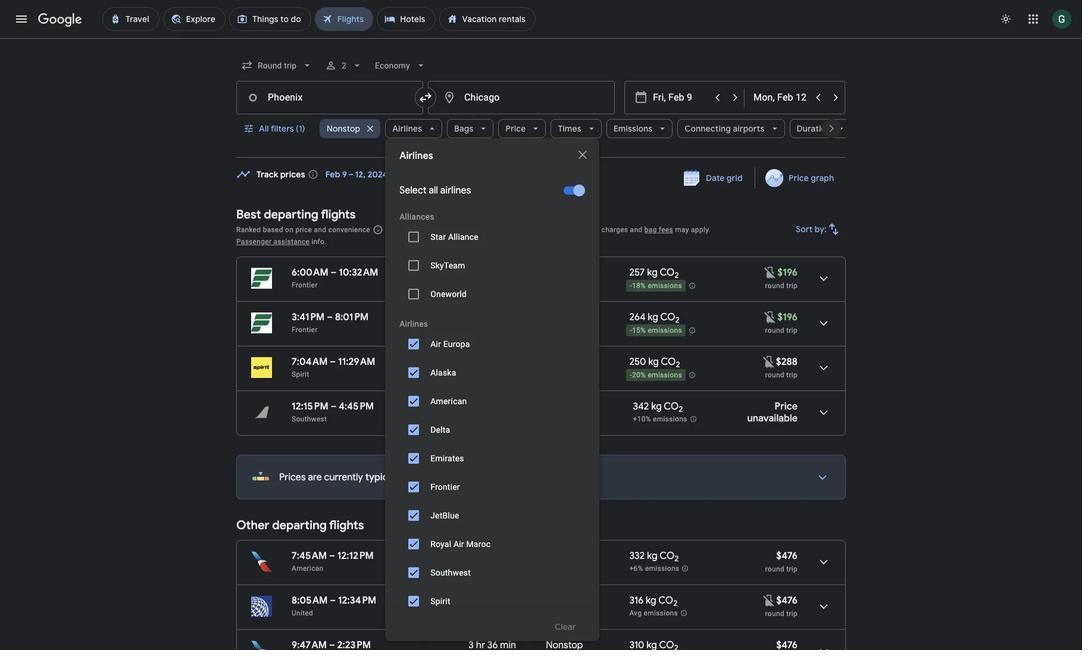 Task type: locate. For each thing, give the bounding box(es) containing it.
all filters (1)
[[259, 123, 305, 134]]

maroc
[[467, 540, 491, 549]]

phx for 29
[[469, 609, 483, 618]]

southwest inside search box
[[431, 568, 471, 578]]

air europa
[[431, 340, 470, 349]]

nonstop flight. element
[[546, 595, 583, 609], [546, 640, 583, 650]]

prices
[[281, 169, 305, 180]]

co up +6% emissions at bottom right
[[660, 550, 675, 562]]

phx inside 3 hr 29 min phx – ord
[[469, 609, 483, 618]]

5 round from the top
[[766, 610, 785, 618]]

flight details. leaves phoenix sky harbor international airport at 3:41 pm on friday, february 9 and arrives at chicago midway international airport at 8:01 pm on friday, february 9. image
[[810, 309, 839, 338]]

– inside 3:41 pm – 8:01 pm frontier
[[327, 312, 333, 323]]

kg inside 316 kg co 2
[[646, 595, 657, 607]]

0 vertical spatial airlines
[[393, 123, 422, 134]]

2 round from the top
[[766, 326, 785, 335]]

co up the avg emissions
[[659, 595, 674, 607]]

2 inside 316 kg co 2
[[674, 599, 678, 609]]

flights up 12:12 pm text field
[[329, 518, 364, 533]]

0 vertical spatial prices
[[391, 226, 412, 234]]

feb 9 – 12, 2024
[[326, 169, 388, 180]]

1 round from the top
[[766, 282, 785, 290]]

price inside price unavailable
[[775, 401, 798, 413]]

2 vertical spatial frontier
[[431, 482, 460, 492]]

frontier for 3:41 pm
[[292, 326, 318, 334]]

$476 left flight details. leaves phoenix sky harbor international airport at 8:05 am on friday, february 9 and arrives at o'hare international airport at 12:34 pm on friday, february 9. image
[[777, 595, 798, 607]]

kg up +10% emissions on the bottom
[[652, 401, 662, 413]]

kg up +6% emissions at bottom right
[[647, 550, 658, 562]]

more details image
[[809, 463, 837, 492]]

0 horizontal spatial prices
[[279, 472, 306, 484]]

– right '3:41 pm'
[[327, 312, 333, 323]]

phx up europa
[[469, 326, 483, 334]]

kg inside 257 kg co 2
[[648, 267, 658, 279]]

phx down maroc
[[469, 565, 483, 573]]

1 vertical spatial price
[[789, 173, 809, 183]]

american down alaska
[[431, 397, 467, 406]]

and right 'price'
[[314, 226, 327, 234]]

Arrival time: 12:12 PM. text field
[[338, 550, 374, 562]]

southwest down royal
[[431, 568, 471, 578]]

1 vertical spatial air
[[454, 540, 464, 549]]

flights
[[321, 207, 356, 222], [329, 518, 364, 533]]

frontier up 'jetblue'
[[431, 482, 460, 492]]

kg inside 250 kg co 2
[[649, 356, 659, 368]]

this price for this flight doesn't include overhead bin access. if you need a carry-on bag, use the bags filter to update prices. image for $288
[[762, 355, 777, 369]]

0 vertical spatial hr
[[476, 550, 485, 562]]

round trip down $196 text box
[[766, 282, 798, 290]]

1 vertical spatial flights
[[329, 518, 364, 533]]

min right 27
[[500, 550, 516, 562]]

price graph button
[[758, 167, 844, 189]]

3 round trip from the top
[[766, 371, 798, 379]]

0 vertical spatial this price for this flight doesn't include overhead bin access. if you need a carry-on bag, use the bags filter to update prices. image
[[764, 310, 778, 324]]

trip down $288
[[787, 371, 798, 379]]

8:05 am – 12:34 pm united
[[292, 595, 377, 618]]

1 horizontal spatial prices
[[391, 226, 412, 234]]

$476 inside $476 round trip
[[777, 550, 798, 562]]

2 inside '264 kg co 2'
[[676, 315, 680, 325]]

1 vertical spatial this price for this flight doesn't include overhead bin access. if you need a carry-on bag, use the bags filter to update prices. image
[[762, 355, 777, 369]]

departing up on
[[264, 207, 319, 222]]

alaska
[[431, 368, 457, 378]]

– for 3:41 pm
[[327, 312, 333, 323]]

this price for this flight doesn't include overhead bin access. if you need a carry-on bag, use the bags filter to update prices. image
[[764, 265, 778, 280], [762, 355, 777, 369]]

1 vertical spatial frontier
[[292, 326, 318, 334]]

0 vertical spatial departing
[[264, 207, 319, 222]]

kg for 332
[[647, 550, 658, 562]]

this price for this flight doesn't include overhead bin access. if you need a carry-on bag, use the bags filter to update prices. image
[[764, 310, 778, 324], [763, 594, 777, 608]]

0 vertical spatial this price for this flight doesn't include overhead bin access. if you need a carry-on bag, use the bags filter to update prices. image
[[764, 265, 778, 280]]

flight details. leaves phoenix sky harbor international airport at 12:15 pm on friday, february 9 and arrives at o'hare international airport at 4:45 pm on friday, february 9. image
[[810, 398, 839, 427]]

3 for 29
[[469, 595, 474, 607]]

0 vertical spatial frontier
[[292, 281, 318, 289]]

round trip down 196 us dollars text field
[[766, 326, 798, 335]]

1 horizontal spatial air
[[454, 540, 464, 549]]

frontier inside 3:41 pm – 8:01 pm frontier
[[292, 326, 318, 334]]

Arrival time: 10:32 AM. text field
[[339, 267, 379, 279]]

emissions down '264 kg co 2'
[[648, 327, 683, 335]]

this price for this flight doesn't include overhead bin access. if you need a carry-on bag, use the bags filter to update prices. image for $476
[[763, 594, 777, 608]]

-18% emissions
[[630, 282, 683, 290]]

airlines
[[441, 185, 471, 197]]

250 kg co 2
[[630, 356, 681, 370]]

0 horizontal spatial and
[[314, 226, 327, 234]]

– for 12:15 pm
[[331, 401, 337, 413]]

bag fees button
[[645, 226, 674, 234]]

total duration 3 hr 36 min. element
[[469, 640, 546, 650]]

round trip down 288 us dollars text field
[[766, 371, 798, 379]]

1 vertical spatial spirit
[[431, 597, 451, 606]]

round down $196 text box
[[766, 282, 785, 290]]

co for 264
[[661, 312, 676, 323]]

spirit inside 7:04 am – 11:29 am spirit
[[292, 370, 309, 379]]

– right 6:00 am
[[331, 267, 337, 279]]

min for 27
[[500, 550, 516, 562]]

round left flight details. leaves phoenix sky harbor international airport at 7:45 am on friday, february 9 and arrives at o'hare international airport at 12:12 pm on friday, february 9. image
[[766, 565, 785, 574]]

316
[[630, 595, 644, 607]]

3 left the 29
[[469, 595, 474, 607]]

this price for this flight doesn't include overhead bin access. if you need a carry-on bag, use the bags filter to update prices. image up price unavailable
[[762, 355, 777, 369]]

0 vertical spatial flights
[[321, 207, 356, 222]]

loading results progress bar
[[0, 38, 1083, 41]]

2 476 us dollars text field from the top
[[777, 595, 798, 607]]

frontier down the 6:00 am text field
[[292, 281, 318, 289]]

co inside '264 kg co 2'
[[661, 312, 676, 323]]

price inside popup button
[[506, 123, 526, 134]]

co up -18% emissions
[[660, 267, 675, 279]]

price left graph
[[789, 173, 809, 183]]

phx left ord
[[469, 609, 483, 618]]

$196 for $196 text box
[[778, 267, 798, 279]]

prices down alliances
[[391, 226, 412, 234]]

1 vertical spatial min
[[500, 595, 516, 607]]

total duration 3 hr 29 min. element
[[469, 595, 546, 609]]

hr inside 3 hr 27 min phx
[[476, 550, 485, 562]]

476 us dollars text field left flight details. leaves phoenix sky harbor international airport at 7:45 am on friday, february 9 and arrives at o'hare international airport at 12:12 pm on friday, february 9. image
[[777, 550, 798, 562]]

star alliance
[[431, 232, 479, 242]]

2 inside 250 kg co 2
[[676, 360, 681, 370]]

fees
[[495, 226, 510, 234], [659, 226, 674, 234]]

1 - from the top
[[630, 282, 633, 290]]

air
[[431, 340, 441, 349], [454, 540, 464, 549]]

8:05 am
[[292, 595, 328, 607]]

emissions down 250 kg co 2
[[648, 371, 683, 380]]

2 round trip from the top
[[766, 326, 798, 335]]

co up -20% emissions
[[661, 356, 676, 368]]

learn more about tracked prices image
[[308, 169, 319, 180]]

kg up the avg emissions
[[646, 595, 657, 607]]

duration
[[797, 123, 832, 134]]

1 fees from the left
[[495, 226, 510, 234]]

trip inside $476 round trip
[[787, 565, 798, 574]]

0 vertical spatial 476 us dollars text field
[[777, 550, 798, 562]]

– right 7:04 am
[[330, 356, 336, 368]]

phx inside 3 hr 27 min phx
[[469, 565, 483, 573]]

None text field
[[236, 81, 424, 114]]

1 nonstop flight. element from the top
[[546, 595, 583, 609]]

co for 332
[[660, 550, 675, 562]]

2 vertical spatial price
[[775, 401, 798, 413]]

price graph
[[789, 173, 835, 183]]

airlines
[[393, 123, 422, 134], [400, 150, 433, 162], [400, 319, 428, 329]]

trip up 476 us dollars text field
[[787, 610, 798, 618]]

hr inside 3 hr 29 min phx – ord
[[476, 595, 485, 607]]

15%
[[633, 327, 646, 335]]

assistance
[[274, 238, 310, 246]]

5 trip from the top
[[787, 610, 798, 618]]

frontier down '3:41 pm'
[[292, 326, 318, 334]]

spirit
[[292, 370, 309, 379], [431, 597, 451, 606]]

track prices
[[257, 169, 305, 180]]

round down $288
[[766, 371, 785, 379]]

– left 4:45 pm
[[331, 401, 337, 413]]

flights up convenience
[[321, 207, 356, 222]]

departing for best
[[264, 207, 319, 222]]

prices inside prices include required taxes + fees for 2 passengers. optional charges and bag fees may apply. passenger assistance
[[391, 226, 412, 234]]

476 us dollars text field left flight details. leaves phoenix sky harbor international airport at 8:05 am on friday, february 9 and arrives at o'hare international airport at 12:34 pm on friday, february 9. image
[[777, 595, 798, 607]]

kg inside "332 kg co 2"
[[647, 550, 658, 562]]

round trip up 476 us dollars text field
[[766, 610, 798, 618]]

charges
[[602, 226, 629, 234]]

257 kg co 2
[[630, 267, 679, 281]]

price
[[296, 226, 312, 234]]

all filters (1) button
[[236, 114, 315, 143]]

0 horizontal spatial nonstop
[[327, 123, 360, 134]]

spirit down 7:04 am
[[292, 370, 309, 379]]

7:04 am
[[292, 356, 328, 368]]

1 vertical spatial phx
[[469, 565, 483, 573]]

kg for 250
[[649, 356, 659, 368]]

southwest down 12:15 pm
[[292, 415, 327, 424]]

change appearance image
[[992, 5, 1021, 33]]

1 vertical spatial this price for this flight doesn't include overhead bin access. if you need a carry-on bag, use the bags filter to update prices. image
[[763, 594, 777, 608]]

1 vertical spatial $196
[[778, 312, 798, 323]]

0 vertical spatial nonstop
[[327, 123, 360, 134]]

2 inside "332 kg co 2"
[[675, 554, 679, 564]]

1 vertical spatial -
[[630, 327, 633, 335]]

0 vertical spatial 3
[[469, 550, 474, 562]]

– for 8:05 am
[[330, 595, 336, 607]]

2 and from the left
[[631, 226, 643, 234]]

2 - from the top
[[630, 327, 633, 335]]

1 $196 from the top
[[778, 267, 798, 279]]

round for 288 us dollars text field
[[766, 371, 785, 379]]

nonstop flight. element for flight details. leaves phoenix sky harbor international airport at 8:05 am on friday, february 9 and arrives at o'hare international airport at 12:34 pm on friday, february 9. image
[[546, 595, 583, 609]]

3 round from the top
[[766, 371, 785, 379]]

spirit left 3 hr 29 min phx – ord
[[431, 597, 451, 606]]

optional
[[572, 226, 600, 234]]

and
[[314, 226, 327, 234], [631, 226, 643, 234]]

- down 264 on the top right
[[630, 327, 633, 335]]

trip left flight details. leaves phoenix sky harbor international airport at 7:45 am on friday, february 9 and arrives at o'hare international airport at 12:12 pm on friday, february 9. image
[[787, 565, 798, 574]]

departing
[[264, 207, 319, 222], [272, 518, 327, 533]]

1 horizontal spatial american
[[431, 397, 467, 406]]

hr
[[476, 550, 485, 562], [476, 595, 485, 607]]

Arrival time: 8:01 PM. text field
[[335, 312, 369, 323]]

1 round trip from the top
[[766, 282, 798, 290]]

– inside 7:45 am – 12:12 pm american
[[329, 550, 335, 562]]

0 horizontal spatial air
[[431, 340, 441, 349]]

nonstop inside main content
[[546, 595, 583, 607]]

0 vertical spatial air
[[431, 340, 441, 349]]

southwest inside 12:15 pm – 4:45 pm southwest
[[292, 415, 327, 424]]

may
[[676, 226, 690, 234]]

co up +10% emissions on the bottom
[[664, 401, 679, 413]]

1 vertical spatial nonstop flight. element
[[546, 640, 583, 650]]

3 - from the top
[[630, 371, 633, 380]]

476 US dollars text field
[[777, 550, 798, 562], [777, 595, 798, 607]]

emissions down 257 kg co 2
[[648, 282, 683, 290]]

2 for 250
[[676, 360, 681, 370]]

round trip for $196 text box
[[766, 282, 798, 290]]

prices include required taxes + fees for 2 passengers. optional charges and bag fees may apply. passenger assistance
[[236, 226, 711, 246]]

prices left the "are"
[[279, 472, 306, 484]]

0 vertical spatial -
[[630, 282, 633, 290]]

emissions down 316 kg co 2
[[644, 609, 678, 618]]

emissions down "332 kg co 2"
[[646, 565, 680, 573]]

– inside 8:05 am – 12:34 pm united
[[330, 595, 336, 607]]

graph
[[811, 173, 835, 183]]

main menu image
[[14, 12, 29, 26]]

$196 left flight details. leaves phoenix sky harbor international airport at 6:00 am on friday, february 9 and arrives at o'hare international airport at 10:32 am on friday, february 9. image
[[778, 267, 798, 279]]

round down 196 us dollars text field
[[766, 326, 785, 335]]

3
[[469, 550, 474, 562], [469, 595, 474, 607]]

0 vertical spatial southwest
[[292, 415, 327, 424]]

3 phx from the top
[[469, 609, 483, 618]]

– inside 3 hr 29 min phx – ord
[[483, 609, 488, 618]]

4 trip from the top
[[787, 565, 798, 574]]

- for 264
[[630, 327, 633, 335]]

frontier inside 6:00 am – 10:32 am frontier
[[292, 281, 318, 289]]

0 vertical spatial spirit
[[292, 370, 309, 379]]

other
[[236, 518, 270, 533]]

kg up -15% emissions
[[648, 312, 659, 323]]

1 hr from the top
[[476, 550, 485, 562]]

– inside 7:04 am – 11:29 am spirit
[[330, 356, 336, 368]]

united
[[292, 609, 313, 618]]

None text field
[[428, 81, 615, 114]]

emissions button
[[607, 114, 673, 143]]

main content
[[236, 167, 846, 650]]

co inside 316 kg co 2
[[659, 595, 674, 607]]

delta
[[431, 425, 451, 435]]

alliances
[[400, 212, 435, 222]]

0 vertical spatial min
[[500, 550, 516, 562]]

2 phx from the top
[[469, 565, 483, 573]]

0 vertical spatial price
[[506, 123, 526, 134]]

co up -15% emissions
[[661, 312, 676, 323]]

- for 257
[[630, 282, 633, 290]]

1 horizontal spatial and
[[631, 226, 643, 234]]

1 vertical spatial 3
[[469, 595, 474, 607]]

kg up -18% emissions
[[648, 267, 658, 279]]

fees right bag
[[659, 226, 674, 234]]

2 nonstop flight. element from the top
[[546, 640, 583, 650]]

co for 342
[[664, 401, 679, 413]]

spirit inside search box
[[431, 597, 451, 606]]

– right departure time: 8:05 am. text field
[[330, 595, 336, 607]]

min inside 3 hr 27 min phx
[[500, 550, 516, 562]]

Return text field
[[754, 82, 809, 114]]

3 for 27
[[469, 550, 474, 562]]

none search field containing airlines
[[236, 51, 852, 650]]

currently
[[324, 472, 363, 484]]

flights for best departing flights
[[321, 207, 356, 222]]

phx
[[469, 326, 483, 334], [469, 565, 483, 573], [469, 609, 483, 618]]

kg for 342
[[652, 401, 662, 413]]

0 vertical spatial phx
[[469, 326, 483, 334]]

2 fees from the left
[[659, 226, 674, 234]]

price right bags popup button
[[506, 123, 526, 134]]

date grid button
[[676, 167, 753, 189]]

$476 left flight details. leaves phoenix sky harbor international airport at 7:45 am on friday, february 9 and arrives at o'hare international airport at 12:12 pm on friday, february 9. image
[[777, 550, 798, 562]]

trip for 196 us dollars text field
[[787, 326, 798, 335]]

1 vertical spatial prices
[[279, 472, 306, 484]]

next image
[[818, 114, 846, 143]]

emissions down 342 kg co 2
[[654, 415, 688, 424]]

2 vertical spatial -
[[630, 371, 633, 380]]

$476 for $476 round trip
[[777, 550, 798, 562]]

Departure time: 7:04 AM. text field
[[292, 356, 328, 368]]

royal
[[431, 540, 452, 549]]

frontier
[[292, 281, 318, 289], [292, 326, 318, 334], [431, 482, 460, 492]]

kg inside '264 kg co 2'
[[648, 312, 659, 323]]

co inside 257 kg co 2
[[660, 267, 675, 279]]

0 horizontal spatial fees
[[495, 226, 510, 234]]

american down 7:45 am
[[292, 565, 324, 573]]

co inside 250 kg co 2
[[661, 356, 676, 368]]

min inside 3 hr 29 min phx – ord
[[500, 595, 516, 607]]

1 horizontal spatial southwest
[[431, 568, 471, 578]]

3 inside 3 hr 27 min phx
[[469, 550, 474, 562]]

hr left the 29
[[476, 595, 485, 607]]

- down 250
[[630, 371, 633, 380]]

+6%
[[630, 565, 644, 573]]

2 vertical spatial airlines
[[400, 319, 428, 329]]

and left bag
[[631, 226, 643, 234]]

min
[[500, 550, 516, 562], [500, 595, 516, 607]]

3 trip from the top
[[787, 371, 798, 379]]

round inside $476 round trip
[[766, 565, 785, 574]]

passenger
[[236, 238, 272, 246]]

1 vertical spatial southwest
[[431, 568, 471, 578]]

6:00 am – 10:32 am frontier
[[292, 267, 379, 289]]

1 vertical spatial american
[[292, 565, 324, 573]]

trip down 196 us dollars text field
[[787, 326, 798, 335]]

this price for this flight doesn't include overhead bin access. if you need a carry-on bag, use the bags filter to update prices. image for $196
[[764, 310, 778, 324]]

air left europa
[[431, 340, 441, 349]]

kg inside 342 kg co 2
[[652, 401, 662, 413]]

0 vertical spatial nonstop flight. element
[[546, 595, 583, 609]]

this price for this flight doesn't include overhead bin access. if you need a carry-on bag, use the bags filter to update prices. image up 196 us dollars text field
[[764, 265, 778, 280]]

2 trip from the top
[[787, 326, 798, 335]]

2 $476 from the top
[[777, 595, 798, 607]]

co inside "332 kg co 2"
[[660, 550, 675, 562]]

frontier inside search box
[[431, 482, 460, 492]]

$288
[[777, 356, 798, 368]]

– inside 6:00 am – 10:32 am frontier
[[331, 267, 337, 279]]

2 for 316
[[674, 599, 678, 609]]

hr left 27
[[476, 550, 485, 562]]

0 horizontal spatial southwest
[[292, 415, 327, 424]]

2 vertical spatial phx
[[469, 609, 483, 618]]

196 US dollars text field
[[778, 312, 798, 323]]

Departure time: 12:15 PM. text field
[[292, 401, 329, 413]]

price button
[[499, 114, 546, 143]]

ord
[[488, 609, 503, 618]]

1 vertical spatial $476
[[777, 595, 798, 607]]

+10% emissions
[[634, 415, 688, 424]]

departing up 7:45 am text field
[[272, 518, 327, 533]]

ranked based on price and convenience
[[236, 226, 370, 234]]

None field
[[236, 55, 318, 76], [371, 55, 432, 76], [236, 55, 318, 76], [371, 55, 432, 76]]

1 phx from the top
[[469, 326, 483, 334]]

– inside 12:15 pm – 4:45 pm southwest
[[331, 401, 337, 413]]

1 horizontal spatial nonstop
[[546, 595, 583, 607]]

0 horizontal spatial american
[[292, 565, 324, 573]]

1 horizontal spatial spirit
[[431, 597, 451, 606]]

0 vertical spatial american
[[431, 397, 467, 406]]

price inside button
[[789, 173, 809, 183]]

air right royal
[[454, 540, 464, 549]]

this price for this flight doesn't include overhead bin access. if you need a carry-on bag, use the bags filter to update prices. image down $476 round trip
[[763, 594, 777, 608]]

round for $196 text box
[[766, 282, 785, 290]]

1 3 from the top
[[469, 550, 474, 562]]

2 hr from the top
[[476, 595, 485, 607]]

Departure text field
[[653, 82, 708, 114]]

– down the 29
[[483, 609, 488, 618]]

$196
[[778, 267, 798, 279], [778, 312, 798, 323]]

hr for 27
[[476, 550, 485, 562]]

2 $196 from the top
[[778, 312, 798, 323]]

min right the 29
[[500, 595, 516, 607]]

1 trip from the top
[[787, 282, 798, 290]]

2 3 from the top
[[469, 595, 474, 607]]

4 round from the top
[[766, 565, 785, 574]]

$476 for $476
[[777, 595, 798, 607]]

1 vertical spatial hr
[[476, 595, 485, 607]]

close dialog image
[[576, 148, 590, 162]]

nonstop flight. element for flight details. leaves phoenix sky harbor international airport at 9:47 am on friday, february 9 and arrives at o'hare international airport at 2:23 pm on friday, february 9. icon
[[546, 640, 583, 650]]

2 inside 342 kg co 2
[[679, 405, 683, 415]]

bags button
[[447, 114, 494, 143]]

1 horizontal spatial fees
[[659, 226, 674, 234]]

0 vertical spatial $476
[[777, 550, 798, 562]]

american inside search box
[[431, 397, 467, 406]]

round up 476 us dollars text field
[[766, 610, 785, 618]]

passengers.
[[529, 226, 570, 234]]

2 for 342
[[679, 405, 683, 415]]

by:
[[815, 224, 827, 235]]

1 vertical spatial departing
[[272, 518, 327, 533]]

nonstop flight. element containing nonstop
[[546, 595, 583, 609]]

0 vertical spatial $196
[[778, 267, 798, 279]]

- down 257
[[630, 282, 633, 290]]

3 inside 3 hr 29 min phx – ord
[[469, 595, 474, 607]]

price left flight details. leaves phoenix sky harbor international airport at 12:15 pm on friday, february 9 and arrives at o'hare international airport at 4:45 pm on friday, february 9. icon
[[775, 401, 798, 413]]

kg up -20% emissions
[[649, 356, 659, 368]]

this price for this flight doesn't include overhead bin access. if you need a carry-on bag, use the bags filter to update prices. image down $196 text box
[[764, 310, 778, 324]]

leaves phoenix sky harbor international airport at 9:47 am on friday, february 9 and arrives at o'hare international airport at 2:23 pm on friday, february 9. element
[[292, 640, 371, 650]]

based
[[263, 226, 283, 234]]

1 $476 from the top
[[777, 550, 798, 562]]

min for 29
[[500, 595, 516, 607]]

american
[[431, 397, 467, 406], [292, 565, 324, 573]]

required
[[440, 226, 467, 234]]

0 horizontal spatial spirit
[[292, 370, 309, 379]]

prices
[[391, 226, 412, 234], [279, 472, 306, 484]]

1 vertical spatial nonstop
[[546, 595, 583, 607]]

1 vertical spatial airlines
[[400, 150, 433, 162]]

3 down maroc
[[469, 550, 474, 562]]

None search field
[[236, 51, 852, 650]]

$476
[[777, 550, 798, 562], [777, 595, 798, 607]]

bags
[[455, 123, 474, 134]]

– right 7:45 am
[[329, 550, 335, 562]]

2 inside 257 kg co 2
[[675, 271, 679, 281]]

3:41 pm
[[292, 312, 325, 323]]

$196 left flight details. leaves phoenix sky harbor international airport at 3:41 pm on friday, february 9 and arrives at chicago midway international airport at 8:01 pm on friday, february 9. icon
[[778, 312, 798, 323]]

fees right "+"
[[495, 226, 510, 234]]

co inside 342 kg co 2
[[664, 401, 679, 413]]

trip down $196 text box
[[787, 282, 798, 290]]

nonstop inside popup button
[[327, 123, 360, 134]]

1 vertical spatial 476 us dollars text field
[[777, 595, 798, 607]]



Task type: vqa. For each thing, say whether or not it's contained in the screenshot.
on
yes



Task type: describe. For each thing, give the bounding box(es) containing it.
royal air maroc
[[431, 540, 491, 549]]

prices for include
[[391, 226, 412, 234]]

avg emissions
[[630, 609, 678, 618]]

264 kg co 2
[[630, 312, 680, 325]]

price unavailable
[[748, 401, 798, 425]]

grid
[[727, 173, 743, 183]]

Departure time: 8:05 AM. text field
[[292, 595, 328, 607]]

kg for 264
[[648, 312, 659, 323]]

date
[[707, 173, 725, 183]]

jetblue
[[431, 511, 460, 521]]

264
[[630, 312, 646, 323]]

12:12 pm
[[338, 550, 374, 562]]

-15% emissions
[[630, 327, 683, 335]]

– for 7:04 am
[[330, 356, 336, 368]]

Departure time: 9:47 AM. text field
[[292, 640, 327, 650]]

airports
[[733, 123, 765, 134]]

flights for other departing flights
[[329, 518, 364, 533]]

Arrival time: 12:34 PM. text field
[[338, 595, 377, 607]]

leaves phoenix sky harbor international airport at 8:05 am on friday, february 9 and arrives at o'hare international airport at 12:34 pm on friday, february 9. element
[[292, 595, 377, 607]]

leaves phoenix sky harbor international airport at 3:41 pm on friday, february 9 and arrives at chicago midway international airport at 8:01 pm on friday, february 9. element
[[292, 312, 369, 323]]

332 kg co 2
[[630, 550, 679, 564]]

round trip for 196 us dollars text field
[[766, 326, 798, 335]]

co for 250
[[661, 356, 676, 368]]

Arrival time: 2:23 PM. text field
[[338, 640, 371, 650]]

flight details. leaves phoenix sky harbor international airport at 9:47 am on friday, february 9 and arrives at o'hare international airport at 2:23 pm on friday, february 9. image
[[810, 637, 839, 650]]

476 US dollars text field
[[777, 640, 798, 650]]

airlines button
[[386, 114, 443, 143]]

oneworld
[[431, 289, 467, 299]]

other departing flights
[[236, 518, 364, 533]]

6:00 am
[[292, 267, 329, 279]]

leaves phoenix sky harbor international airport at 6:00 am on friday, february 9 and arrives at o'hare international airport at 10:32 am on friday, february 9. element
[[292, 267, 379, 279]]

-20% emissions
[[630, 371, 683, 380]]

sort by: button
[[792, 215, 846, 244]]

emirates
[[431, 454, 464, 463]]

connecting airports button
[[678, 114, 785, 143]]

on
[[285, 226, 294, 234]]

12:34 pm
[[338, 595, 377, 607]]

196 US dollars text field
[[778, 267, 798, 279]]

round trip for 288 us dollars text field
[[766, 371, 798, 379]]

$196 for 196 us dollars text field
[[778, 312, 798, 323]]

2 for 257
[[675, 271, 679, 281]]

frontier for 6:00 am
[[292, 281, 318, 289]]

$476 round trip
[[766, 550, 798, 574]]

3:41 pm – 8:01 pm frontier
[[292, 312, 369, 334]]

star
[[431, 232, 446, 242]]

none text field inside search box
[[236, 81, 424, 114]]

2 inside popup button
[[342, 61, 347, 70]]

7:45 am – 12:12 pm american
[[292, 550, 374, 573]]

best
[[236, 207, 261, 222]]

only button
[[538, 587, 586, 616]]

Departure time: 3:41 PM. text field
[[292, 312, 325, 323]]

2 for 332
[[675, 554, 679, 564]]

– for 6:00 am
[[331, 267, 337, 279]]

4 round trip from the top
[[766, 610, 798, 618]]

1 476 us dollars text field from the top
[[777, 550, 798, 562]]

times button
[[551, 114, 602, 143]]

kg for 257
[[648, 267, 658, 279]]

date grid
[[707, 173, 743, 183]]

passenger assistance button
[[236, 238, 310, 246]]

12:15 pm – 4:45 pm southwest
[[292, 401, 374, 424]]

3 hr 27 min phx
[[469, 550, 516, 573]]

Departure time: 7:45 AM. text field
[[292, 550, 327, 562]]

2 inside prices include required taxes + fees for 2 passengers. optional charges and bag fees may apply. passenger assistance
[[523, 226, 527, 234]]

track
[[257, 169, 278, 180]]

Departure time: 6:00 AM. text field
[[292, 267, 329, 279]]

for
[[512, 226, 521, 234]]

flight details. leaves phoenix sky harbor international airport at 7:45 am on friday, february 9 and arrives at o'hare international airport at 12:12 pm on friday, february 9. image
[[810, 548, 839, 577]]

leaves phoenix sky harbor international airport at 12:15 pm on friday, february 9 and arrives at o'hare international airport at 4:45 pm on friday, february 9. element
[[292, 401, 374, 413]]

alliance
[[448, 232, 479, 242]]

18%
[[633, 282, 646, 290]]

co for 316
[[659, 595, 674, 607]]

ranked
[[236, 226, 261, 234]]

trip for $196 text box
[[787, 282, 798, 290]]

2024
[[368, 169, 388, 180]]

332
[[630, 550, 645, 562]]

Arrival time: 11:29 AM. text field
[[338, 356, 376, 368]]

times
[[558, 123, 582, 134]]

prices are currently typical
[[279, 472, 396, 484]]

include
[[414, 226, 438, 234]]

skyteam
[[431, 261, 466, 270]]

price for price unavailable
[[775, 401, 798, 413]]

+
[[489, 226, 493, 234]]

co for 257
[[660, 267, 675, 279]]

+10%
[[634, 415, 652, 424]]

unavailable
[[748, 413, 798, 425]]

288 US dollars text field
[[777, 356, 798, 368]]

learn more about ranking image
[[373, 225, 384, 235]]

are
[[308, 472, 322, 484]]

nonstop button
[[320, 114, 381, 143]]

and inside prices include required taxes + fees for 2 passengers. optional charges and bag fees may apply. passenger assistance
[[631, 226, 643, 234]]

+6% emissions
[[630, 565, 680, 573]]

convenience
[[329, 226, 370, 234]]

best departing flights
[[236, 207, 356, 222]]

leaves phoenix sky harbor international airport at 7:04 am on friday, february 9 and arrives at o'hare international airport at 11:29 am on friday, february 9. element
[[292, 356, 376, 368]]

price for price
[[506, 123, 526, 134]]

this price for this flight doesn't include overhead bin access. if you need a carry-on bag, use the bags filter to update prices. image for $196
[[764, 265, 778, 280]]

main content containing best departing flights
[[236, 167, 846, 650]]

departing for other
[[272, 518, 327, 533]]

– for 7:45 am
[[329, 550, 335, 562]]

find the best price region
[[236, 167, 846, 198]]

phx for 27
[[469, 565, 483, 573]]

flight details. leaves phoenix sky harbor international airport at 6:00 am on friday, february 9 and arrives at o'hare international airport at 10:32 am on friday, february 9. image
[[810, 264, 839, 293]]

price for price graph
[[789, 173, 809, 183]]

1 and from the left
[[314, 226, 327, 234]]

round for 196 us dollars text field
[[766, 326, 785, 335]]

(1)
[[296, 123, 305, 134]]

american inside 7:45 am – 12:12 pm american
[[292, 565, 324, 573]]

Arrival time: 4:45 PM. text field
[[339, 401, 374, 413]]

europa
[[444, 340, 470, 349]]

flight details. leaves phoenix sky harbor international airport at 8:05 am on friday, february 9 and arrives at o'hare international airport at 12:34 pm on friday, february 9. image
[[810, 593, 839, 621]]

taxes
[[469, 226, 487, 234]]

prices for are
[[279, 472, 306, 484]]

8:01 pm
[[335, 312, 369, 323]]

kg for 316
[[646, 595, 657, 607]]

7:04 am – 11:29 am spirit
[[292, 356, 376, 379]]

connecting airports
[[685, 123, 765, 134]]

only
[[553, 596, 571, 607]]

250
[[630, 356, 647, 368]]

bag
[[645, 226, 657, 234]]

swap origin and destination. image
[[419, 91, 433, 105]]

2 for 264
[[676, 315, 680, 325]]

all
[[259, 123, 269, 134]]

airlines inside popup button
[[393, 123, 422, 134]]

11:29 am
[[338, 356, 376, 368]]

342 kg co 2
[[634, 401, 683, 415]]

emissions
[[614, 123, 653, 134]]

- for 250
[[630, 371, 633, 380]]

avg
[[630, 609, 642, 618]]

total duration 3 hr 27 min. element
[[469, 550, 546, 564]]

trip for 288 us dollars text field
[[787, 371, 798, 379]]

29
[[488, 595, 498, 607]]

flight details. leaves phoenix sky harbor international airport at 7:04 am on friday, february 9 and arrives at o'hare international airport at 11:29 am on friday, february 9. image
[[810, 354, 839, 382]]

9 – 12,
[[343, 169, 366, 180]]

hr for 29
[[476, 595, 485, 607]]

apply.
[[692, 226, 711, 234]]

feb
[[326, 169, 340, 180]]

4:45 pm
[[339, 401, 374, 413]]

leaves phoenix sky harbor international airport at 7:45 am on friday, february 9 and arrives at o'hare international airport at 12:12 pm on friday, february 9. element
[[292, 550, 374, 562]]

10:32 am
[[339, 267, 379, 279]]

sort
[[797, 224, 813, 235]]

20%
[[633, 371, 646, 380]]

27
[[488, 550, 498, 562]]



